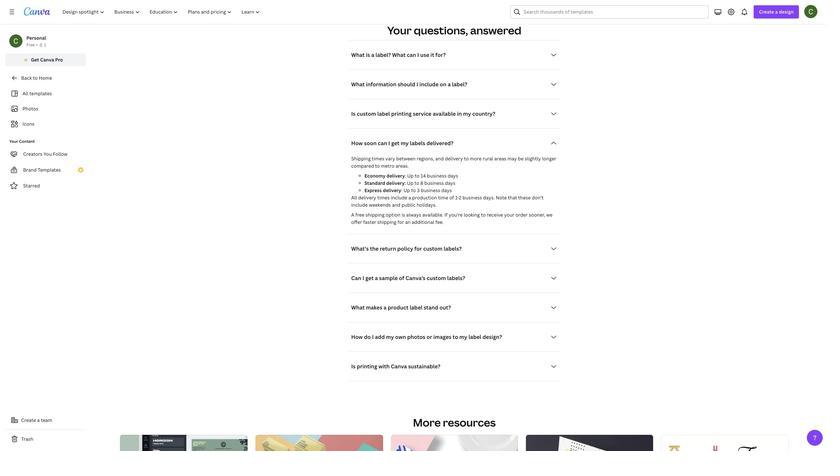 Task type: vqa. For each thing, say whether or not it's contained in the screenshot.
The Set
no



Task type: locate. For each thing, give the bounding box(es) containing it.
all inside economy delivery : up to 14 business days standard delivery: up to 8 business days express delivery : up to 3 business days all delivery times include a production time of 1-2 business days. note that these don't include weekends and public holidays.
[[351, 194, 357, 201]]

country?
[[473, 110, 496, 117]]

label left stand
[[410, 304, 423, 311]]

the
[[370, 245, 379, 252]]

should
[[398, 81, 416, 88]]

note
[[496, 194, 507, 201]]

1 vertical spatial shipping
[[378, 219, 397, 225]]

1 horizontal spatial your
[[388, 23, 412, 37]]

longer
[[542, 155, 557, 162]]

a left "sample"
[[375, 274, 378, 282]]

and inside economy delivery : up to 14 business days standard delivery: up to 8 business days express delivery : up to 3 business days all delivery times include a production time of 1-2 business days. note that these don't include weekends and public holidays.
[[392, 202, 401, 208]]

0 horizontal spatial canva
[[40, 57, 54, 63]]

what
[[351, 51, 365, 58], [392, 51, 406, 58], [351, 81, 365, 88], [351, 304, 365, 311]]

your up what is a label? what can i use it for?
[[388, 23, 412, 37]]

labels? inside "dropdown button"
[[444, 245, 462, 252]]

what is a label? what can i use it for?
[[351, 51, 446, 58]]

times inside economy delivery : up to 14 business days standard delivery: up to 8 business days express delivery : up to 3 business days all delivery times include a production time of 1-2 business days. note that these don't include weekends and public holidays.
[[378, 194, 390, 201]]

1 vertical spatial of
[[399, 274, 405, 282]]

a inside 'dropdown button'
[[448, 81, 451, 88]]

1 horizontal spatial label?
[[452, 81, 468, 88]]

what information should i include on a label? button
[[349, 78, 561, 91]]

1 vertical spatial label?
[[452, 81, 468, 88]]

canva right with
[[391, 363, 407, 370]]

0 vertical spatial of
[[450, 194, 454, 201]]

my
[[463, 110, 471, 117], [401, 140, 409, 147], [386, 333, 394, 341], [460, 333, 468, 341]]

0 vertical spatial labels?
[[444, 245, 462, 252]]

custom
[[357, 110, 376, 117], [424, 245, 443, 252], [427, 274, 446, 282]]

delivered?
[[427, 140, 454, 147]]

include left on
[[420, 81, 439, 88]]

custom down fee.
[[424, 245, 443, 252]]

create inside button
[[21, 417, 36, 423]]

0 horizontal spatial your
[[9, 139, 18, 144]]

: down delivery:
[[402, 187, 403, 193]]

receive
[[487, 212, 503, 218]]

sustainable?
[[408, 363, 441, 370]]

to left 8 at the right
[[415, 180, 420, 186]]

canva inside dropdown button
[[391, 363, 407, 370]]

0 vertical spatial label?
[[376, 51, 391, 58]]

how do i add my own photos or images to my label design? button
[[349, 330, 561, 344]]

soon
[[364, 140, 377, 147]]

0 horizontal spatial label
[[378, 110, 390, 117]]

1 vertical spatial canva
[[391, 363, 407, 370]]

0 horizontal spatial get
[[366, 274, 374, 282]]

graphic design for print vs the web image
[[526, 435, 654, 451]]

business right 2
[[463, 194, 482, 201]]

business right 8 at the right
[[425, 180, 444, 186]]

1 horizontal spatial is
[[402, 212, 405, 218]]

0 vertical spatial can
[[407, 51, 416, 58]]

days up time
[[442, 187, 452, 193]]

is up "information"
[[366, 51, 370, 58]]

1 vertical spatial labels?
[[447, 274, 465, 282]]

label left design?
[[469, 333, 482, 341]]

labels? up can i get a sample of canva's custom labels? dropdown button
[[444, 245, 462, 252]]

my right images
[[460, 333, 468, 341]]

to right images
[[453, 333, 458, 341]]

label? up "information"
[[376, 51, 391, 58]]

to inside a free shipping option is always available. if you're looking to receive your order sooner, we offer faster shipping for an additional fee.
[[481, 212, 486, 218]]

1 horizontal spatial create
[[760, 9, 775, 15]]

to inside dropdown button
[[453, 333, 458, 341]]

include up public
[[391, 194, 408, 201]]

looking
[[464, 212, 480, 218]]

what inside what makes a product label stand out? dropdown button
[[351, 304, 365, 311]]

days down "shipping times vary between regions, and delivery to more rural areas may be slightly longer compared to metro areas." on the top of page
[[448, 173, 458, 179]]

makes
[[366, 304, 383, 311]]

between
[[397, 155, 416, 162]]

label down "information"
[[378, 110, 390, 117]]

and up the option
[[392, 202, 401, 208]]

include up free
[[351, 202, 368, 208]]

and
[[436, 155, 444, 162], [392, 202, 401, 208]]

get up vary
[[392, 140, 400, 147]]

1 vertical spatial times
[[378, 194, 390, 201]]

0 vertical spatial for
[[398, 219, 404, 225]]

3
[[417, 187, 420, 193]]

0 horizontal spatial of
[[399, 274, 405, 282]]

use
[[421, 51, 430, 58]]

is custom label printing service available in my country?
[[351, 110, 496, 117]]

2 is from the top
[[351, 363, 356, 370]]

1 is from the top
[[351, 110, 356, 117]]

a left team
[[37, 417, 40, 423]]

shipping times vary between regions, and delivery to more rural areas may be slightly longer compared to metro areas.
[[351, 155, 557, 169]]

0 vertical spatial create
[[760, 9, 775, 15]]

1 horizontal spatial of
[[450, 194, 454, 201]]

2 vertical spatial label
[[469, 333, 482, 341]]

labels? down what's the return policy for custom labels? "dropdown button"
[[447, 274, 465, 282]]

of inside can i get a sample of canva's custom labels? dropdown button
[[399, 274, 405, 282]]

brand templates link
[[5, 163, 86, 177]]

2 how from the top
[[351, 333, 363, 341]]

create a team
[[21, 417, 52, 423]]

free •
[[26, 42, 38, 48]]

build your brand: how to choose the right fonts image
[[662, 435, 789, 451]]

0 horizontal spatial label?
[[376, 51, 391, 58]]

0 horizontal spatial is
[[366, 51, 370, 58]]

1 vertical spatial label
[[410, 304, 423, 311]]

questions,
[[414, 23, 468, 37]]

of inside economy delivery : up to 14 business days standard delivery: up to 8 business days express delivery : up to 3 business days all delivery times include a production time of 1-2 business days. note that these don't include weekends and public holidays.
[[450, 194, 454, 201]]

business up 'production'
[[421, 187, 441, 193]]

printing left service
[[392, 110, 412, 117]]

how left soon
[[351, 140, 363, 147]]

times up weekends
[[378, 194, 390, 201]]

all templates
[[22, 90, 52, 97]]

1 horizontal spatial for
[[415, 245, 422, 252]]

my right in
[[463, 110, 471, 117]]

don't
[[532, 194, 544, 201]]

what inside what information should i include on a label? 'dropdown button'
[[351, 81, 365, 88]]

0 vertical spatial and
[[436, 155, 444, 162]]

creators you follow link
[[5, 148, 86, 161]]

2
[[459, 194, 462, 201]]

a right on
[[448, 81, 451, 88]]

can left use
[[407, 51, 416, 58]]

is
[[366, 51, 370, 58], [402, 212, 405, 218]]

1 horizontal spatial include
[[391, 194, 408, 201]]

of right "sample"
[[399, 274, 405, 282]]

to up the economy
[[375, 163, 380, 169]]

0 horizontal spatial all
[[22, 90, 28, 97]]

1 horizontal spatial get
[[392, 140, 400, 147]]

that
[[508, 194, 517, 201]]

i right should
[[417, 81, 418, 88]]

brand templates
[[23, 167, 61, 173]]

include
[[420, 81, 439, 88], [391, 194, 408, 201], [351, 202, 368, 208]]

how soon can i get my labels delivered?
[[351, 140, 454, 147]]

0 horizontal spatial for
[[398, 219, 404, 225]]

0 vertical spatial days
[[448, 173, 458, 179]]

for right policy
[[415, 245, 422, 252]]

offer
[[351, 219, 362, 225]]

create left "design"
[[760, 9, 775, 15]]

times inside "shipping times vary between regions, and delivery to more rural areas may be slightly longer compared to metro areas."
[[372, 155, 385, 162]]

1 vertical spatial all
[[351, 194, 357, 201]]

can
[[407, 51, 416, 58], [378, 140, 387, 147]]

to left '14'
[[415, 173, 420, 179]]

1 vertical spatial and
[[392, 202, 401, 208]]

product
[[388, 304, 409, 311]]

1 vertical spatial can
[[378, 140, 387, 147]]

custom right canva's on the bottom of the page
[[427, 274, 446, 282]]

get
[[392, 140, 400, 147], [366, 274, 374, 282]]

1 vertical spatial get
[[366, 274, 374, 282]]

is custom label printing service available in my country? button
[[349, 107, 561, 120]]

None search field
[[511, 5, 709, 19]]

is
[[351, 110, 356, 117], [351, 363, 356, 370]]

times
[[372, 155, 385, 162], [378, 194, 390, 201]]

vary
[[386, 155, 395, 162]]

custom up soon
[[357, 110, 376, 117]]

2 horizontal spatial include
[[420, 81, 439, 88]]

own
[[395, 333, 406, 341]]

up left 8 at the right
[[407, 180, 414, 186]]

out?
[[440, 304, 451, 311]]

times up metro
[[372, 155, 385, 162]]

is inside dropdown button
[[366, 51, 370, 58]]

a inside button
[[37, 417, 40, 423]]

for left the an
[[398, 219, 404, 225]]

can
[[351, 274, 361, 282]]

0 horizontal spatial create
[[21, 417, 36, 423]]

1 horizontal spatial all
[[351, 194, 357, 201]]

0 vertical spatial is
[[366, 51, 370, 58]]

my left "labels"
[[401, 140, 409, 147]]

these
[[519, 194, 531, 201]]

create for create a design
[[760, 9, 775, 15]]

create for create a team
[[21, 417, 36, 423]]

can i get a sample of canva's custom labels? button
[[349, 272, 561, 285]]

1 horizontal spatial canva
[[391, 363, 407, 370]]

photos
[[22, 106, 38, 112]]

starred
[[23, 183, 40, 189]]

0 vertical spatial times
[[372, 155, 385, 162]]

label? inside 'dropdown button'
[[452, 81, 468, 88]]

to right looking
[[481, 212, 486, 218]]

always
[[406, 212, 421, 218]]

for
[[398, 219, 404, 225], [415, 245, 422, 252]]

canva inside button
[[40, 57, 54, 63]]

labels? inside dropdown button
[[447, 274, 465, 282]]

1 vertical spatial custom
[[424, 245, 443, 252]]

for inside a free shipping option is always available. if you're looking to receive your order sooner, we offer faster shipping for an additional fee.
[[398, 219, 404, 225]]

0 vertical spatial your
[[388, 23, 412, 37]]

0 horizontal spatial include
[[351, 202, 368, 208]]

business right '14'
[[427, 173, 447, 179]]

a up "information"
[[372, 51, 375, 58]]

get canva pro
[[31, 57, 63, 63]]

top level navigation element
[[58, 5, 266, 19]]

how left do
[[351, 333, 363, 341]]

0 vertical spatial up
[[408, 173, 414, 179]]

1 vertical spatial is
[[351, 363, 356, 370]]

0 vertical spatial canva
[[40, 57, 54, 63]]

i up vary
[[389, 140, 390, 147]]

your left content on the left top
[[9, 139, 18, 144]]

up
[[408, 173, 414, 179], [407, 180, 414, 186], [404, 187, 410, 193]]

0 horizontal spatial :
[[402, 187, 403, 193]]

do
[[364, 333, 371, 341]]

economy
[[365, 173, 386, 179]]

what for information
[[351, 81, 365, 88]]

label? right on
[[452, 81, 468, 88]]

1-
[[455, 194, 459, 201]]

0 vertical spatial is
[[351, 110, 356, 117]]

0 vertical spatial printing
[[392, 110, 412, 117]]

up left 3
[[404, 187, 410, 193]]

all
[[22, 90, 28, 97], [351, 194, 357, 201]]

canva
[[40, 57, 54, 63], [391, 363, 407, 370]]

1 horizontal spatial can
[[407, 51, 416, 58]]

0 vertical spatial :
[[405, 173, 406, 179]]

stand
[[424, 304, 439, 311]]

1 how from the top
[[351, 140, 363, 147]]

canva left pro
[[40, 57, 54, 63]]

2 vertical spatial up
[[404, 187, 410, 193]]

create a design button
[[754, 5, 800, 19]]

1 vertical spatial how
[[351, 333, 363, 341]]

create a team button
[[5, 414, 86, 427]]

1 vertical spatial for
[[415, 245, 422, 252]]

1 vertical spatial your
[[9, 139, 18, 144]]

of left 1-
[[450, 194, 454, 201]]

home
[[39, 75, 52, 81]]

0 horizontal spatial can
[[378, 140, 387, 147]]

your for your content
[[9, 139, 18, 144]]

1 horizontal spatial printing
[[392, 110, 412, 117]]

create inside dropdown button
[[760, 9, 775, 15]]

your for your questions, answered
[[388, 23, 412, 37]]

1 horizontal spatial :
[[405, 173, 406, 179]]

all up the a
[[351, 194, 357, 201]]

1 vertical spatial up
[[407, 180, 414, 186]]

delivery up delivery:
[[387, 173, 405, 179]]

a up public
[[409, 194, 411, 201]]

information
[[366, 81, 397, 88]]

1 vertical spatial printing
[[357, 363, 377, 370]]

: down areas. in the top left of the page
[[405, 173, 406, 179]]

days up 1-
[[445, 180, 456, 186]]

1 horizontal spatial and
[[436, 155, 444, 162]]

delivery down the how soon can i get my labels delivered? dropdown button
[[445, 155, 463, 162]]

your content
[[9, 139, 35, 144]]

if
[[445, 212, 448, 218]]

2 vertical spatial days
[[442, 187, 452, 193]]

all left templates
[[22, 90, 28, 97]]

1 vertical spatial create
[[21, 417, 36, 423]]

free
[[356, 212, 365, 218]]

printing left with
[[357, 363, 377, 370]]

i left use
[[418, 51, 419, 58]]

is inside a free shipping option is always available. if you're looking to receive your order sooner, we offer faster shipping for an additional fee.
[[402, 212, 405, 218]]

up left '14'
[[408, 173, 414, 179]]

1 vertical spatial is
[[402, 212, 405, 218]]

get right can
[[366, 274, 374, 282]]

a right makes
[[384, 304, 387, 311]]

resources
[[443, 415, 496, 430]]

0 vertical spatial how
[[351, 140, 363, 147]]

create left team
[[21, 417, 36, 423]]

and right regions,
[[436, 155, 444, 162]]

shipping down the option
[[378, 219, 397, 225]]

0 vertical spatial all
[[22, 90, 28, 97]]

my right add
[[386, 333, 394, 341]]

to left 3
[[411, 187, 416, 193]]

shipping up faster
[[366, 212, 385, 218]]

what for makes
[[351, 304, 365, 311]]

can right soon
[[378, 140, 387, 147]]

0 vertical spatial include
[[420, 81, 439, 88]]

printing
[[392, 110, 412, 117], [357, 363, 377, 370]]

metro
[[381, 163, 395, 169]]

0 horizontal spatial and
[[392, 202, 401, 208]]

is right the option
[[402, 212, 405, 218]]



Task type: describe. For each thing, give the bounding box(es) containing it.
pro
[[55, 57, 63, 63]]

trash link
[[5, 433, 86, 446]]

you
[[44, 151, 52, 157]]

1
[[44, 42, 46, 48]]

christina overa image
[[805, 5, 818, 18]]

free
[[26, 42, 35, 48]]

your
[[505, 212, 515, 218]]

0 horizontal spatial printing
[[357, 363, 377, 370]]

rural
[[483, 155, 494, 162]]

what's the return policy for custom labels? button
[[349, 242, 561, 255]]

weekends
[[369, 202, 391, 208]]

what makes a product label stand out?
[[351, 304, 451, 311]]

2 vertical spatial include
[[351, 202, 368, 208]]

is for is custom label printing service available in my country?
[[351, 110, 356, 117]]

is for is printing with canva sustainable?
[[351, 363, 356, 370]]

photos link
[[9, 103, 82, 115]]

more resources
[[413, 415, 496, 430]]

trash
[[21, 436, 33, 442]]

i right do
[[372, 333, 374, 341]]

for inside "dropdown button"
[[415, 245, 422, 252]]

available.
[[423, 212, 444, 218]]

50 insanely creative and stunning packaging designs image
[[256, 435, 383, 451]]

0 vertical spatial get
[[392, 140, 400, 147]]

templates
[[38, 167, 61, 173]]

1 vertical spatial include
[[391, 194, 408, 201]]

for?
[[436, 51, 446, 58]]

time
[[438, 194, 449, 201]]

1 horizontal spatial label
[[410, 304, 423, 311]]

delivery down delivery:
[[383, 187, 402, 193]]

add
[[375, 333, 385, 341]]

or
[[427, 333, 432, 341]]

available
[[433, 110, 456, 117]]

icons link
[[9, 118, 82, 130]]

what makes a product label stand out? button
[[349, 301, 561, 314]]

2 vertical spatial custom
[[427, 274, 446, 282]]

create a label in canva image
[[120, 435, 248, 451]]

photos
[[408, 333, 426, 341]]

a left "design"
[[776, 9, 778, 15]]

how for how soon can i get my labels delivered?
[[351, 140, 363, 147]]

what is a label? what can i use it for? button
[[349, 48, 561, 61]]

it
[[431, 51, 435, 58]]

1 vertical spatial days
[[445, 180, 456, 186]]

how for how do i add my own photos or images to my label design?
[[351, 333, 363, 341]]

service
[[413, 110, 432, 117]]

a inside economy delivery : up to 14 business days standard delivery: up to 8 business days express delivery : up to 3 business days all delivery times include a production time of 1-2 business days. note that these don't include weekends and public holidays.
[[409, 194, 411, 201]]

1 vertical spatial :
[[402, 187, 403, 193]]

be
[[518, 155, 524, 162]]

include inside 'dropdown button'
[[420, 81, 439, 88]]

compared
[[351, 163, 374, 169]]

standard
[[365, 180, 385, 186]]

0 vertical spatial shipping
[[366, 212, 385, 218]]

faster
[[363, 219, 376, 225]]

a free shipping option is always available. if you're looking to receive your order sooner, we offer faster shipping for an additional fee.
[[351, 212, 553, 225]]

policy
[[398, 245, 413, 252]]

labels
[[410, 140, 426, 147]]

delivery:
[[387, 180, 406, 186]]

with
[[379, 363, 390, 370]]

can i get a sample of canva's custom labels?
[[351, 274, 465, 282]]

brand
[[23, 167, 37, 173]]

all templates link
[[9, 87, 82, 100]]

to right the "back"
[[33, 75, 38, 81]]

custom inside "dropdown button"
[[424, 245, 443, 252]]

order
[[516, 212, 528, 218]]

additional
[[412, 219, 435, 225]]

option
[[386, 212, 401, 218]]

2 horizontal spatial label
[[469, 333, 482, 341]]

fee.
[[436, 219, 444, 225]]

0 vertical spatial label
[[378, 110, 390, 117]]

0 vertical spatial custom
[[357, 110, 376, 117]]

a
[[351, 212, 355, 218]]

what for is
[[351, 51, 365, 58]]

economy delivery : up to 14 business days standard delivery: up to 8 business days express delivery : up to 3 business days all delivery times include a production time of 1-2 business days. note that these don't include weekends and public holidays.
[[351, 173, 544, 208]]

Search search field
[[524, 6, 705, 18]]

label? inside dropdown button
[[376, 51, 391, 58]]

how soon can i get my labels delivered? button
[[349, 137, 561, 150]]

design?
[[483, 333, 502, 341]]

content
[[19, 139, 35, 144]]

i inside 'dropdown button'
[[417, 81, 418, 88]]

express
[[365, 187, 382, 193]]

is printing with canva sustainable?
[[351, 363, 441, 370]]

you're
[[449, 212, 463, 218]]

templates
[[29, 90, 52, 97]]

we
[[547, 212, 553, 218]]

public
[[402, 202, 416, 208]]

all inside "link"
[[22, 90, 28, 97]]

sooner,
[[529, 212, 546, 218]]

starred link
[[5, 179, 86, 193]]

more
[[413, 415, 441, 430]]

icons
[[22, 121, 35, 127]]

delivery down express
[[358, 194, 376, 201]]

and inside "shipping times vary between regions, and delivery to more rural areas may be slightly longer compared to metro areas."
[[436, 155, 444, 162]]

design
[[779, 9, 794, 15]]

what's the return policy for custom labels?
[[351, 245, 462, 252]]

areas.
[[396, 163, 409, 169]]

an
[[405, 219, 411, 225]]

to left more
[[464, 155, 469, 162]]

get canva pro button
[[5, 54, 86, 66]]

return
[[380, 245, 396, 252]]

is printing with canva sustainable? button
[[349, 360, 561, 373]]

canva's
[[406, 274, 426, 282]]

what information should i include on a label?
[[351, 81, 468, 88]]

on
[[440, 81, 447, 88]]

delivery inside "shipping times vary between regions, and delivery to more rural areas may be slightly longer compared to metro areas."
[[445, 155, 463, 162]]

team
[[41, 417, 52, 423]]

14
[[421, 173, 426, 179]]

your questions, answered
[[388, 23, 522, 37]]

i right can
[[363, 274, 364, 282]]

label size guide image
[[391, 435, 518, 451]]

create a design
[[760, 9, 794, 15]]

8
[[421, 180, 423, 186]]



